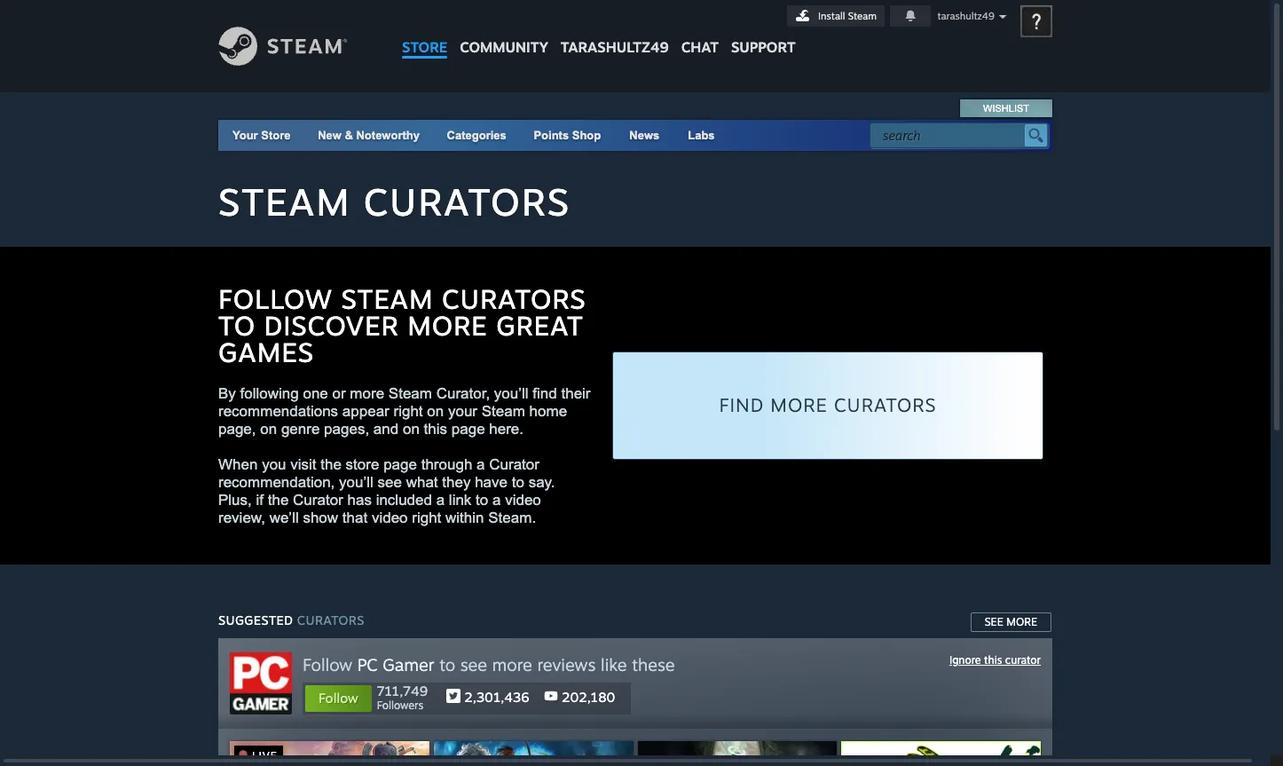 Task type: describe. For each thing, give the bounding box(es) containing it.
ignore
[[950, 653, 982, 667]]

0 vertical spatial curators
[[364, 178, 571, 225]]

genre
[[281, 421, 320, 438]]

steam inside follow steam curators to discover more great games
[[341, 282, 434, 315]]

see
[[985, 615, 1004, 629]]

plus,
[[218, 492, 252, 509]]

great
[[496, 309, 584, 342]]

curators for follow steam curators to discover more great games
[[442, 282, 586, 315]]

follow pc gamer to see more reviews like these
[[303, 654, 675, 676]]

curators
[[297, 613, 365, 628]]

live link
[[230, 741, 434, 766]]

labs link
[[674, 120, 729, 151]]

has
[[348, 492, 372, 509]]

by
[[218, 385, 236, 402]]

community
[[460, 38, 549, 56]]

1 horizontal spatial the
[[321, 456, 342, 473]]

0 horizontal spatial on
[[260, 421, 277, 438]]

one
[[303, 385, 328, 402]]

follow for follow steam curators to discover more great games
[[218, 282, 333, 315]]

here.
[[489, 421, 524, 438]]

link
[[449, 492, 472, 509]]

and
[[374, 421, 399, 438]]

chat
[[682, 38, 719, 56]]

your
[[448, 403, 478, 420]]

follow for follow pc gamer to see more reviews like these
[[303, 654, 353, 676]]

711,749 followers
[[377, 683, 428, 712]]

0 vertical spatial video
[[505, 492, 541, 509]]

that
[[343, 510, 368, 526]]

discover
[[264, 309, 399, 342]]

support
[[732, 38, 796, 56]]

home
[[530, 403, 567, 420]]

new & noteworthy link
[[318, 129, 420, 142]]

categories link
[[447, 129, 507, 142]]

find more curators
[[720, 393, 937, 416]]

more inside the by following one or more steam curator, you'll find their recommendations appear right on your steam home page, on genre pages, and on this page here.
[[350, 385, 385, 402]]

suggested curators
[[218, 613, 365, 628]]

your
[[233, 129, 258, 142]]

or
[[333, 385, 346, 402]]

your store link
[[233, 129, 291, 142]]

store link
[[396, 0, 454, 64]]

show
[[303, 510, 338, 526]]

this inside the by following one or more steam curator, you'll find their recommendations appear right on your steam home page, on genre pages, and on this page here.
[[424, 421, 448, 438]]

visit
[[291, 456, 317, 473]]

points
[[534, 129, 569, 142]]

new & noteworthy
[[318, 129, 420, 142]]

to right the gamer
[[440, 654, 456, 676]]

curator,
[[437, 385, 490, 402]]

recommendations
[[218, 403, 338, 420]]

install steam link
[[788, 5, 885, 27]]

more for see more
[[1007, 615, 1038, 629]]

steam.
[[489, 510, 536, 526]]

support link
[[725, 0, 802, 60]]

store
[[261, 129, 291, 142]]

pc
[[358, 654, 378, 676]]

appear
[[343, 403, 390, 420]]

games
[[218, 336, 314, 368]]

categories
[[447, 129, 507, 142]]

pages,
[[324, 421, 369, 438]]

news
[[630, 129, 660, 142]]

they
[[442, 474, 471, 491]]

curator
[[1006, 653, 1041, 667]]

1 horizontal spatial more
[[492, 654, 533, 676]]

shop
[[572, 129, 601, 142]]

wishlist link
[[962, 99, 1052, 117]]

suggested
[[218, 613, 293, 628]]

noteworthy
[[356, 129, 420, 142]]

0 vertical spatial curator
[[489, 456, 540, 473]]

follow link
[[305, 685, 373, 713]]

news link
[[615, 120, 674, 151]]

within
[[446, 510, 484, 526]]

like
[[601, 654, 627, 676]]

what
[[406, 474, 438, 491]]

ignore this curator
[[950, 653, 1041, 667]]

store
[[346, 456, 379, 473]]

right inside when you visit the store page through a curator recommendation, you'll see what they have to say. plus, if the curator has included a link to a video review, we'll show that video right within steam.
[[412, 510, 442, 526]]

follow for follow
[[319, 690, 358, 707]]

community link
[[454, 0, 555, 64]]



Task type: vqa. For each thing, say whether or not it's contained in the screenshot.
even
no



Task type: locate. For each thing, give the bounding box(es) containing it.
find
[[533, 385, 557, 402]]

0 horizontal spatial you'll
[[339, 474, 374, 491]]

0 horizontal spatial the
[[268, 492, 289, 509]]

0 horizontal spatial more
[[408, 309, 488, 342]]

711,749
[[377, 683, 428, 700]]

curators inside follow steam curators to discover more great games
[[442, 282, 586, 315]]

you'll
[[494, 385, 529, 402], [339, 474, 374, 491]]

your store
[[233, 129, 291, 142]]

more right find
[[771, 393, 828, 416]]

this
[[424, 421, 448, 438], [985, 653, 1003, 667]]

their
[[562, 385, 591, 402]]

page inside when you visit the store page through a curator recommendation, you'll see what they have to say. plus, if the curator has included a link to a video review, we'll show that video right within steam.
[[384, 456, 417, 473]]

video up steam.
[[505, 492, 541, 509]]

more inside 'link'
[[1007, 615, 1038, 629]]

say.
[[529, 474, 555, 491]]

the right the visit
[[321, 456, 342, 473]]

follow steam curators to discover more great games
[[218, 282, 586, 368]]

a up have
[[477, 456, 485, 473]]

1 vertical spatial this
[[985, 653, 1003, 667]]

see more link
[[970, 612, 1053, 633]]

0 vertical spatial page
[[452, 421, 485, 438]]

more up 2,301,436 at the left bottom
[[492, 654, 533, 676]]

video
[[505, 492, 541, 509], [372, 510, 408, 526]]

1 vertical spatial tarashultz49
[[561, 38, 669, 56]]

curators for find more curators
[[835, 393, 937, 416]]

video down the included
[[372, 510, 408, 526]]

on down recommendations
[[260, 421, 277, 438]]

0 horizontal spatial see
[[378, 474, 402, 491]]

more
[[350, 385, 385, 402], [492, 654, 533, 676]]

page inside the by following one or more steam curator, you'll find their recommendations appear right on your steam home page, on genre pages, and on this page here.
[[452, 421, 485, 438]]

202,180
[[558, 689, 616, 706]]

1 horizontal spatial a
[[477, 456, 485, 473]]

chat link
[[675, 0, 725, 60]]

live
[[252, 749, 278, 763]]

tarashultz49 link
[[555, 0, 675, 64]]

steam
[[849, 10, 877, 22], [218, 178, 351, 225], [341, 282, 434, 315], [389, 385, 432, 402], [482, 403, 525, 420]]

followers
[[377, 699, 424, 712]]

this up through
[[424, 421, 448, 438]]

1 horizontal spatial this
[[985, 653, 1003, 667]]

page down your
[[452, 421, 485, 438]]

2 horizontal spatial a
[[493, 492, 501, 509]]

wishlist
[[984, 103, 1030, 114]]

when you visit the store page through a curator recommendation, you'll see what they have to say. plus, if the curator has included a link to a video review, we'll show that video right within steam.
[[218, 456, 555, 526]]

if
[[256, 492, 264, 509]]

1 horizontal spatial curator
[[489, 456, 540, 473]]

these
[[632, 654, 675, 676]]

2 vertical spatial curators
[[835, 393, 937, 416]]

1 horizontal spatial you'll
[[494, 385, 529, 402]]

see up 2,301,436 at the left bottom
[[460, 654, 487, 676]]

0 horizontal spatial this
[[424, 421, 448, 438]]

0 horizontal spatial video
[[372, 510, 408, 526]]

steam inside install steam "link"
[[849, 10, 877, 22]]

curator up have
[[489, 456, 540, 473]]

curator up show
[[293, 492, 343, 509]]

1 horizontal spatial page
[[452, 421, 485, 438]]

page up what
[[384, 456, 417, 473]]

store
[[402, 38, 448, 56]]

on left your
[[427, 403, 444, 420]]

a down have
[[493, 492, 501, 509]]

0 vertical spatial this
[[424, 421, 448, 438]]

curators
[[364, 178, 571, 225], [442, 282, 586, 315], [835, 393, 937, 416]]

install
[[819, 10, 846, 22]]

1 vertical spatial more
[[492, 654, 533, 676]]

2 horizontal spatial more
[[1007, 615, 1038, 629]]

1 horizontal spatial see
[[460, 654, 487, 676]]

review,
[[218, 510, 265, 526]]

ignore this curator link
[[950, 653, 1041, 667]]

on
[[427, 403, 444, 420], [260, 421, 277, 438], [403, 421, 420, 438]]

included
[[376, 492, 432, 509]]

right down the included
[[412, 510, 442, 526]]

1 horizontal spatial more
[[771, 393, 828, 416]]

right
[[394, 403, 423, 420], [412, 510, 442, 526]]

follow inside follow steam curators to discover more great games
[[218, 282, 333, 315]]

see
[[378, 474, 402, 491], [460, 654, 487, 676]]

2,301,436
[[461, 689, 530, 706]]

follow down pc
[[319, 690, 358, 707]]

when
[[218, 456, 258, 473]]

you'll left find
[[494, 385, 529, 402]]

points shop link
[[520, 120, 615, 151]]

this right ignore
[[985, 653, 1003, 667]]

have
[[475, 474, 508, 491]]

find
[[720, 393, 765, 416]]

points shop
[[534, 129, 601, 142]]

more right see
[[1007, 615, 1038, 629]]

follow up follow link
[[303, 654, 353, 676]]

a left link
[[437, 492, 445, 509]]

more
[[408, 309, 488, 342], [771, 393, 828, 416], [1007, 615, 1038, 629]]

1 vertical spatial video
[[372, 510, 408, 526]]

0 vertical spatial more
[[408, 309, 488, 342]]

find more curators link
[[613, 352, 1044, 460]]

the down recommendation,
[[268, 492, 289, 509]]

0 vertical spatial more
[[350, 385, 385, 402]]

0 vertical spatial see
[[378, 474, 402, 491]]

0 vertical spatial right
[[394, 403, 423, 420]]

reviews
[[538, 654, 596, 676]]

install steam
[[819, 10, 877, 22]]

we'll
[[270, 510, 299, 526]]

you'll up has
[[339, 474, 374, 491]]

0 vertical spatial follow
[[218, 282, 333, 315]]

1 vertical spatial the
[[268, 492, 289, 509]]

new
[[318, 129, 342, 142]]

0 vertical spatial you'll
[[494, 385, 529, 402]]

follow up "games"
[[218, 282, 333, 315]]

right up and
[[394, 403, 423, 420]]

curator
[[489, 456, 540, 473], [293, 492, 343, 509]]

0 horizontal spatial tarashultz49
[[561, 38, 669, 56]]

the
[[321, 456, 342, 473], [268, 492, 289, 509]]

steam curators
[[218, 178, 571, 225]]

right inside the by following one or more steam curator, you'll find their recommendations appear right on your steam home page, on genre pages, and on this page here.
[[394, 403, 423, 420]]

gamer
[[383, 654, 435, 676]]

recommendation,
[[218, 474, 335, 491]]

on right and
[[403, 421, 420, 438]]

1 vertical spatial page
[[384, 456, 417, 473]]

1 vertical spatial you'll
[[339, 474, 374, 491]]

more inside follow steam curators to discover more great games
[[408, 309, 488, 342]]

following
[[240, 385, 299, 402]]

1 vertical spatial follow
[[303, 654, 353, 676]]

see more
[[985, 615, 1038, 629]]

0 vertical spatial the
[[321, 456, 342, 473]]

see up the included
[[378, 474, 402, 491]]

1 vertical spatial right
[[412, 510, 442, 526]]

you'll inside when you visit the store page through a curator recommendation, you'll see what they have to say. plus, if the curator has included a link to a video review, we'll show that video right within steam.
[[339, 474, 374, 491]]

0 horizontal spatial more
[[350, 385, 385, 402]]

0 horizontal spatial a
[[437, 492, 445, 509]]

1 horizontal spatial on
[[403, 421, 420, 438]]

to up by
[[218, 309, 256, 342]]

1 horizontal spatial video
[[505, 492, 541, 509]]

0 vertical spatial tarashultz49
[[938, 10, 995, 22]]

more up 'appear' in the bottom left of the page
[[350, 385, 385, 402]]

see inside when you visit the store page through a curator recommendation, you'll see what they have to say. plus, if the curator has included a link to a video review, we'll show that video right within steam.
[[378, 474, 402, 491]]

labs
[[688, 129, 715, 142]]

to inside follow steam curators to discover more great games
[[218, 309, 256, 342]]

through
[[421, 456, 473, 473]]

1 horizontal spatial tarashultz49
[[938, 10, 995, 22]]

1 vertical spatial see
[[460, 654, 487, 676]]

0 horizontal spatial curator
[[293, 492, 343, 509]]

you
[[262, 456, 286, 473]]

to down have
[[476, 492, 489, 509]]

1 vertical spatial curators
[[442, 282, 586, 315]]

by following one or more steam curator, you'll find their recommendations appear right on your steam home page, on genre pages, and on this page here.
[[218, 385, 591, 438]]

more for find more curators
[[771, 393, 828, 416]]

1 vertical spatial curator
[[293, 492, 343, 509]]

page,
[[218, 421, 256, 438]]

tarashultz49
[[938, 10, 995, 22], [561, 38, 669, 56]]

2 horizontal spatial on
[[427, 403, 444, 420]]

0 horizontal spatial page
[[384, 456, 417, 473]]

to left say.
[[512, 474, 525, 491]]

page
[[452, 421, 485, 438], [384, 456, 417, 473]]

&
[[345, 129, 353, 142]]

2 vertical spatial follow
[[319, 690, 358, 707]]

search text field
[[883, 124, 1021, 147]]

you'll inside the by following one or more steam curator, you'll find their recommendations appear right on your steam home page, on genre pages, and on this page here.
[[494, 385, 529, 402]]

more up curator,
[[408, 309, 488, 342]]

1 vertical spatial more
[[771, 393, 828, 416]]

2 vertical spatial more
[[1007, 615, 1038, 629]]

a
[[477, 456, 485, 473], [437, 492, 445, 509], [493, 492, 501, 509]]



